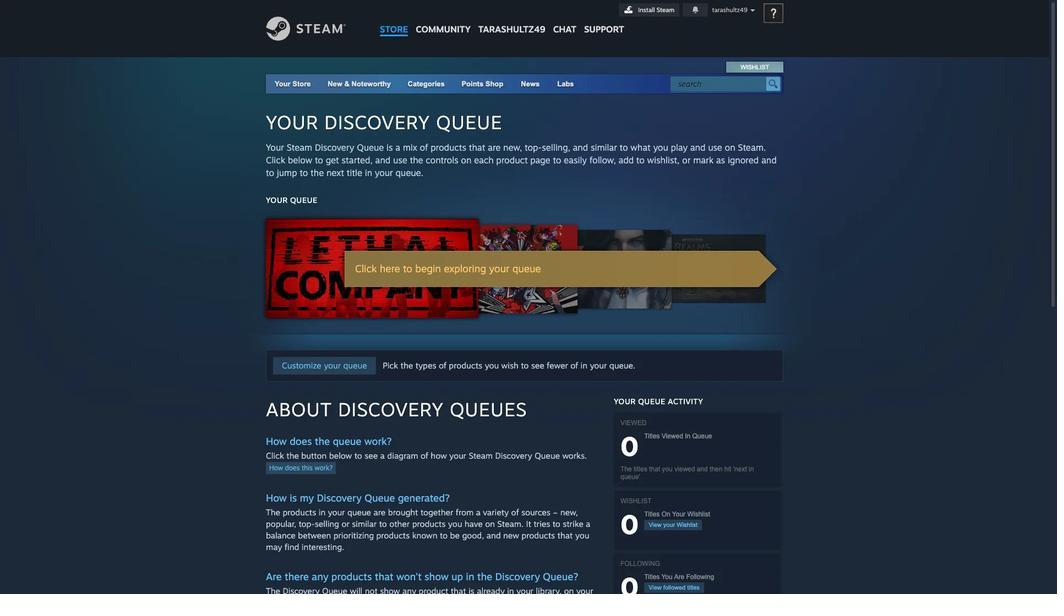 Task type: locate. For each thing, give the bounding box(es) containing it.
1 horizontal spatial are
[[674, 574, 685, 582]]

below
[[288, 155, 312, 166], [329, 451, 352, 462]]

3 titles from the top
[[645, 574, 660, 582]]

the up button
[[315, 436, 330, 448]]

0 vertical spatial similar
[[591, 142, 617, 153]]

0 down viewed at the right
[[621, 430, 639, 463]]

your up viewed at the right
[[614, 397, 636, 407]]

the right "up"
[[477, 571, 493, 583]]

queue left works.
[[535, 451, 560, 462]]

0 vertical spatial the
[[621, 466, 632, 474]]

view inside titles you are following view followed titles
[[649, 585, 662, 592]]

how
[[266, 436, 287, 448], [269, 464, 283, 473], [266, 492, 287, 505]]

queue
[[290, 196, 318, 205], [513, 263, 541, 275], [343, 361, 367, 371], [333, 436, 362, 448], [348, 508, 371, 518]]

1 vertical spatial new,
[[561, 508, 578, 518]]

0 vertical spatial titles
[[634, 466, 648, 474]]

0 inside viewed 0 titles viewed in queue
[[621, 430, 639, 463]]

how down about
[[266, 436, 287, 448]]

1 horizontal spatial steam.
[[738, 142, 766, 153]]

selling,
[[542, 142, 571, 153]]

new, inside how is my discovery queue generated? the products in your queue are brought together from a variety of sources – new, popular, top-selling or similar to other products you have on steam. it tries to strike a balance between prioritizing products known to be good, and new products that you may find interesting.
[[561, 508, 578, 518]]

new, inside your steam discovery queue is a mix of products that are new, top-selling, and similar to what you play and use on steam. click below to get started, and use the controls on each product page to easily follow, add to wishlist, or mark as ignored and to jump to the next title in your queue.
[[504, 142, 522, 153]]

titles inside titles you are following view followed titles
[[688, 585, 700, 592]]

1 vertical spatial 0
[[621, 508, 639, 542]]

1 horizontal spatial the
[[621, 466, 632, 474]]

discovery up selling
[[317, 492, 362, 505]]

1 vertical spatial use
[[393, 155, 408, 166]]

the left 'next'
[[311, 167, 324, 178]]

steam. up new
[[498, 519, 524, 530]]

products down tries
[[522, 531, 555, 542]]

1 vertical spatial on
[[461, 155, 472, 166]]

products down the other at the bottom left of page
[[377, 531, 410, 542]]

2 horizontal spatial steam
[[657, 6, 675, 14]]

top- inside your steam discovery queue is a mix of products that are new, top-selling, and similar to what you play and use on steam. click below to get started, and use the controls on each product page to easily follow, add to wishlist, or mark as ignored and to jump to the next title in your queue.
[[525, 142, 542, 153]]

2 vertical spatial how
[[266, 492, 287, 505]]

this
[[302, 464, 313, 473]]

page
[[531, 155, 551, 166]]

queue inside 'link'
[[513, 263, 541, 275]]

a
[[396, 142, 401, 153], [380, 451, 385, 462], [476, 508, 481, 518], [586, 519, 591, 530]]

and inside the titles that you viewed and then hit 'next in queue'
[[697, 466, 708, 474]]

have
[[465, 519, 483, 530]]

your for your store
[[275, 80, 291, 88]]

the down mix
[[410, 155, 423, 166]]

1 vertical spatial how
[[269, 464, 283, 473]]

1 horizontal spatial is
[[387, 142, 393, 153]]

are left there
[[266, 571, 282, 583]]

is left mix
[[387, 142, 393, 153]]

you inside your steam discovery queue is a mix of products that are new, top-selling, and similar to what you play and use on steam. click below to get started, and use the controls on each product page to easily follow, add to wishlist, or mark as ignored and to jump to the next title in your queue.
[[654, 142, 669, 153]]

you up wishlist,
[[654, 142, 669, 153]]

work? down button
[[315, 464, 333, 473]]

wish
[[502, 361, 519, 371]]

click inside 'link'
[[355, 263, 377, 275]]

jump
[[277, 167, 297, 178]]

1 vertical spatial are
[[374, 508, 386, 518]]

titles up wishlist
[[634, 466, 648, 474]]

0 horizontal spatial steam
[[287, 142, 312, 153]]

use
[[709, 142, 723, 153], [393, 155, 408, 166]]

0 horizontal spatial queue.
[[396, 167, 424, 178]]

variety
[[483, 508, 509, 518]]

0 vertical spatial work?
[[365, 436, 392, 448]]

1 0 from the top
[[621, 430, 639, 463]]

discovery down the noteworthy
[[325, 111, 430, 134]]

your inside how does the queue work? click the button below to see a diagram of how your steam discovery queue works. how does this work?
[[450, 451, 467, 462]]

the left button
[[287, 451, 299, 462]]

below up jump
[[288, 155, 312, 166]]

mark
[[694, 155, 714, 166]]

on down variety
[[485, 519, 495, 530]]

0 inside "wishlist 0 titles on your wishlist view your wishlist"
[[621, 508, 639, 542]]

or
[[683, 155, 691, 166], [342, 519, 350, 530]]

1 horizontal spatial on
[[485, 519, 495, 530]]

see left the diagram
[[365, 451, 378, 462]]

similar inside how is my discovery queue generated? the products in your queue are brought together from a variety of sources – new, popular, top-selling or similar to other products you have on steam. it tries to strike a balance between prioritizing products known to be good, and new products that you may find interesting.
[[352, 519, 377, 530]]

in inside how is my discovery queue generated? the products in your queue are brought together from a variety of sources – new, popular, top-selling or similar to other products you have on steam. it tries to strike a balance between prioritizing products known to be good, and new products that you may find interesting.
[[319, 508, 326, 518]]

and right started,
[[375, 155, 391, 166]]

that left won't
[[375, 571, 394, 583]]

1 view from the top
[[649, 522, 662, 529]]

the up popular,
[[266, 508, 280, 518]]

follow,
[[590, 155, 616, 166]]

steam.
[[738, 142, 766, 153], [498, 519, 524, 530]]

selling
[[315, 519, 339, 530]]

0 horizontal spatial steam.
[[498, 519, 524, 530]]

your inside "wishlist 0 titles on your wishlist view your wishlist"
[[664, 522, 676, 529]]

0 vertical spatial are
[[488, 142, 501, 153]]

0 vertical spatial does
[[290, 436, 312, 448]]

1 horizontal spatial below
[[329, 451, 352, 462]]

0 horizontal spatial new,
[[504, 142, 522, 153]]

queue right in
[[693, 433, 713, 441]]

2 vertical spatial steam
[[469, 451, 493, 462]]

that down strike
[[558, 531, 573, 542]]

to right here
[[403, 263, 413, 275]]

2 vertical spatial on
[[485, 519, 495, 530]]

1 horizontal spatial work?
[[365, 436, 392, 448]]

use up as
[[709, 142, 723, 153]]

tarashultz49
[[712, 6, 748, 14], [479, 24, 546, 35]]

below inside your steam discovery queue is a mix of products that are new, top-selling, and similar to what you play and use on steam. click below to get started, and use the controls on each product page to easily follow, add to wishlist, or mark as ignored and to jump to the next title in your queue.
[[288, 155, 312, 166]]

to right jump
[[300, 167, 308, 178]]

1 horizontal spatial or
[[683, 155, 691, 166]]

queue down the points
[[436, 111, 503, 134]]

your for your queue activity
[[614, 397, 636, 407]]

titles for wishlist 0 titles on your wishlist view your wishlist
[[645, 511, 660, 519]]

or up prioritizing
[[342, 519, 350, 530]]

there
[[285, 571, 309, 583]]

is
[[387, 142, 393, 153], [290, 492, 297, 505]]

titles
[[634, 466, 648, 474], [688, 585, 700, 592]]

1 horizontal spatial top-
[[525, 142, 542, 153]]

of left how
[[421, 451, 429, 462]]

1 vertical spatial see
[[365, 451, 378, 462]]

news
[[521, 80, 540, 88]]

in inside the titles that you viewed and then hit 'next in queue'
[[749, 466, 754, 474]]

0 vertical spatial how
[[266, 436, 287, 448]]

in right title
[[365, 167, 372, 178]]

as
[[717, 155, 726, 166]]

1 horizontal spatial steam
[[469, 451, 493, 462]]

0 vertical spatial click
[[266, 155, 285, 166]]

prioritizing
[[334, 531, 374, 542]]

customize
[[282, 361, 322, 371]]

how inside how is my discovery queue generated? the products in your queue are brought together from a variety of sources – new, popular, top-selling or similar to other products you have on steam. it tries to strike a balance between prioritizing products known to be good, and new products that you may find interesting.
[[266, 492, 287, 505]]

of right mix
[[420, 142, 428, 153]]

support
[[584, 24, 625, 35]]

0 horizontal spatial are
[[266, 571, 282, 583]]

0 vertical spatial new,
[[504, 142, 522, 153]]

see
[[531, 361, 545, 371], [365, 451, 378, 462]]

1 vertical spatial is
[[290, 492, 297, 505]]

queue'
[[621, 474, 640, 481]]

work? up the diagram
[[365, 436, 392, 448]]

0 vertical spatial use
[[709, 142, 723, 153]]

store
[[380, 24, 408, 35]]

0 down wishlist
[[621, 508, 639, 542]]

queue inside how does the queue work? click the button below to see a diagram of how your steam discovery queue works. how does this work?
[[333, 436, 362, 448]]

how
[[431, 451, 447, 462]]

0 vertical spatial top-
[[525, 142, 542, 153]]

top- inside how is my discovery queue generated? the products in your queue are brought together from a variety of sources – new, popular, top-selling or similar to other products you have on steam. it tries to strike a balance between prioritizing products known to be good, and new products that you may find interesting.
[[299, 519, 315, 530]]

0 vertical spatial tarashultz49
[[712, 6, 748, 14]]

0 horizontal spatial below
[[288, 155, 312, 166]]

are
[[488, 142, 501, 153], [374, 508, 386, 518]]

your down your store link
[[266, 111, 319, 134]]

of right variety
[[512, 508, 519, 518]]

1 vertical spatial similar
[[352, 519, 377, 530]]

wishlist up view your wishlist link
[[688, 511, 710, 519]]

mix
[[403, 142, 417, 153]]

and inside how is my discovery queue generated? the products in your queue are brought together from a variety of sources – new, popular, top-selling or similar to other products you have on steam. it tries to strike a balance between prioritizing products known to be good, and new products that you may find interesting.
[[487, 531, 501, 542]]

see left fewer
[[531, 361, 545, 371]]

0 horizontal spatial tarashultz49
[[479, 24, 546, 35]]

1 vertical spatial titles
[[645, 511, 660, 519]]

a inside your steam discovery queue is a mix of products that are new, top-selling, and similar to what you play and use on steam. click below to get started, and use the controls on each product page to easily follow, add to wishlist, or mark as ignored and to jump to the next title in your queue.
[[396, 142, 401, 153]]

wishlist up search text field
[[741, 64, 770, 71]]

it
[[526, 519, 531, 530]]

next
[[327, 167, 344, 178]]

are up followed
[[674, 574, 685, 582]]

steam. up the ignored
[[738, 142, 766, 153]]

does left this
[[285, 464, 300, 473]]

0 horizontal spatial is
[[290, 492, 297, 505]]

0 vertical spatial view
[[649, 522, 662, 529]]

in inside your steam discovery queue is a mix of products that are new, top-selling, and similar to what you play and use on steam. click below to get started, and use the controls on each product page to easily follow, add to wishlist, or mark as ignored and to jump to the next title in your queue.
[[365, 167, 372, 178]]

about discovery queues
[[266, 398, 527, 421]]

popular,
[[266, 519, 296, 530]]

0 vertical spatial or
[[683, 155, 691, 166]]

find
[[285, 543, 299, 553]]

are
[[266, 571, 282, 583], [674, 574, 685, 582]]

0 vertical spatial steam.
[[738, 142, 766, 153]]

that inside how is my discovery queue generated? the products in your queue are brought together from a variety of sources – new, popular, top-selling or similar to other products you have on steam. it tries to strike a balance between prioritizing products known to be good, and new products that you may find interesting.
[[558, 531, 573, 542]]

titles
[[645, 433, 660, 441], [645, 511, 660, 519], [645, 574, 660, 582]]

your right customize
[[324, 361, 341, 371]]

click inside your steam discovery queue is a mix of products that are new, top-selling, and similar to what you play and use on steam. click below to get started, and use the controls on each product page to easily follow, add to wishlist, or mark as ignored and to jump to the next title in your queue.
[[266, 155, 285, 166]]

steam inside your steam discovery queue is a mix of products that are new, top-selling, and similar to what you play and use on steam. click below to get started, and use the controls on each product page to easily follow, add to wishlist, or mark as ignored and to jump to the next title in your queue.
[[287, 142, 312, 153]]

does
[[290, 436, 312, 448], [285, 464, 300, 473]]

1 vertical spatial the
[[266, 508, 280, 518]]

on
[[725, 142, 736, 153], [461, 155, 472, 166], [485, 519, 495, 530]]

0 vertical spatial is
[[387, 142, 393, 153]]

1 horizontal spatial titles
[[688, 585, 700, 592]]

customize your queue
[[282, 361, 367, 371]]

0 vertical spatial queue.
[[396, 167, 424, 178]]

in right fewer
[[581, 361, 588, 371]]

1 horizontal spatial similar
[[591, 142, 617, 153]]

or inside your steam discovery queue is a mix of products that are new, top-selling, and similar to what you play and use on steam. click below to get started, and use the controls on each product page to easily follow, add to wishlist, or mark as ignored and to jump to the next title in your queue.
[[683, 155, 691, 166]]

chat link
[[550, 0, 581, 37]]

2 view from the top
[[649, 585, 662, 592]]

your inside 'link'
[[489, 263, 510, 275]]

to up add
[[620, 142, 628, 153]]

0 horizontal spatial similar
[[352, 519, 377, 530]]

1 horizontal spatial use
[[709, 142, 723, 153]]

1 vertical spatial click
[[355, 263, 377, 275]]

1 vertical spatial does
[[285, 464, 300, 473]]

work?
[[365, 436, 392, 448], [315, 464, 333, 473]]

0 horizontal spatial are
[[374, 508, 386, 518]]

1 horizontal spatial see
[[531, 361, 545, 371]]

1 horizontal spatial new,
[[561, 508, 578, 518]]

wishlist,
[[648, 155, 680, 166]]

your for your discovery queue
[[266, 111, 319, 134]]

queue up brought
[[365, 492, 395, 505]]

and left new
[[487, 531, 501, 542]]

1 vertical spatial or
[[342, 519, 350, 530]]

that up "each"
[[469, 142, 486, 153]]

1 vertical spatial queue.
[[610, 361, 636, 371]]

view down the you
[[649, 585, 662, 592]]

or down play
[[683, 155, 691, 166]]

your inside how is my discovery queue generated? the products in your queue are brought together from a variety of sources – new, popular, top-selling or similar to other products you have on steam. it tries to strike a balance between prioritizing products known to be good, and new products that you may find interesting.
[[328, 508, 345, 518]]

0 horizontal spatial work?
[[315, 464, 333, 473]]

1 vertical spatial work?
[[315, 464, 333, 473]]

that inside your steam discovery queue is a mix of products that are new, top-selling, and similar to what you play and use on steam. click below to get started, and use the controls on each product page to easily follow, add to wishlist, or mark as ignored and to jump to the next title in your queue.
[[469, 142, 486, 153]]

types
[[416, 361, 437, 371]]

the
[[621, 466, 632, 474], [266, 508, 280, 518]]

in right "up"
[[466, 571, 475, 583]]

titles left viewed
[[645, 433, 660, 441]]

your inside your steam discovery queue is a mix of products that are new, top-selling, and similar to what you play and use on steam. click below to get started, and use the controls on each product page to easily follow, add to wishlist, or mark as ignored and to jump to the next title in your queue.
[[266, 142, 284, 153]]

your
[[275, 80, 291, 88], [266, 111, 319, 134], [266, 142, 284, 153], [266, 196, 288, 205], [614, 397, 636, 407], [673, 511, 686, 519]]

0 horizontal spatial see
[[365, 451, 378, 462]]

how for is
[[266, 492, 287, 505]]

1 titles from the top
[[645, 433, 660, 441]]

0 horizontal spatial on
[[461, 155, 472, 166]]

2 titles from the top
[[645, 511, 660, 519]]

0 vertical spatial below
[[288, 155, 312, 166]]

in right 'next
[[749, 466, 754, 474]]

tries
[[534, 519, 550, 530]]

queue inside viewed 0 titles viewed in queue
[[693, 433, 713, 441]]

2 vertical spatial wishlist
[[677, 522, 698, 529]]

0 horizontal spatial the
[[266, 508, 280, 518]]

2 0 from the top
[[621, 508, 639, 542]]

top-
[[525, 142, 542, 153], [299, 519, 315, 530]]

0 horizontal spatial top-
[[299, 519, 315, 530]]

steam inside 'link'
[[657, 6, 675, 14]]

click
[[266, 155, 285, 166], [355, 263, 377, 275], [266, 451, 284, 462]]

are up "each"
[[488, 142, 501, 153]]

steam right how
[[469, 451, 493, 462]]

1 horizontal spatial queue.
[[610, 361, 636, 371]]

1 vertical spatial top-
[[299, 519, 315, 530]]

1 vertical spatial view
[[649, 585, 662, 592]]

is left the my
[[290, 492, 297, 505]]

similar
[[591, 142, 617, 153], [352, 519, 377, 530]]

a left the diagram
[[380, 451, 385, 462]]

are inside titles you are following view followed titles
[[674, 574, 685, 582]]

to inside how does the queue work? click the button below to see a diagram of how your steam discovery queue works. how does this work?
[[355, 451, 362, 462]]

view inside "wishlist 0 titles on your wishlist view your wishlist"
[[649, 522, 662, 529]]

discovery down new
[[495, 571, 540, 583]]

your inside "wishlist 0 titles on your wishlist view your wishlist"
[[673, 511, 686, 519]]

titles inside viewed 0 titles viewed in queue
[[645, 433, 660, 441]]

titles inside "wishlist 0 titles on your wishlist view your wishlist"
[[645, 511, 660, 519]]

0 vertical spatial steam
[[657, 6, 675, 14]]

discovery up get
[[315, 142, 354, 153]]

0 vertical spatial see
[[531, 361, 545, 371]]

products down the my
[[283, 508, 316, 518]]

easily
[[564, 155, 587, 166]]

your right how
[[450, 451, 467, 462]]

steam up jump
[[287, 142, 312, 153]]

to inside 'link'
[[403, 263, 413, 275]]

your down jump
[[266, 196, 288, 205]]

how up popular,
[[266, 492, 287, 505]]

2 horizontal spatial on
[[725, 142, 736, 153]]

new, up product
[[504, 142, 522, 153]]

2 vertical spatial click
[[266, 451, 284, 462]]

labs
[[558, 80, 574, 88]]

that right queue'
[[649, 466, 661, 474]]

that
[[469, 142, 486, 153], [649, 466, 661, 474], [558, 531, 573, 542], [375, 571, 394, 583]]

steam. inside how is my discovery queue generated? the products in your queue are brought together from a variety of sources – new, popular, top-selling or similar to other products you have on steam. it tries to strike a balance between prioritizing products known to be good, and new products that you may find interesting.
[[498, 519, 524, 530]]

your down on at bottom right
[[664, 522, 676, 529]]

1 vertical spatial below
[[329, 451, 352, 462]]

your up view your wishlist link
[[673, 511, 686, 519]]

0 vertical spatial on
[[725, 142, 736, 153]]

titles down following
[[688, 585, 700, 592]]

hit
[[725, 466, 732, 474]]

does up button
[[290, 436, 312, 448]]

click left here
[[355, 263, 377, 275]]

new
[[504, 531, 519, 542]]

a left mix
[[396, 142, 401, 153]]

0 vertical spatial titles
[[645, 433, 660, 441]]

in
[[685, 433, 691, 441]]

1 vertical spatial steam
[[287, 142, 312, 153]]

your queue activity
[[614, 397, 704, 407]]

0 horizontal spatial titles
[[634, 466, 648, 474]]

2 vertical spatial titles
[[645, 574, 660, 582]]

your right title
[[375, 167, 393, 178]]

0 vertical spatial 0
[[621, 430, 639, 463]]

queues
[[450, 398, 527, 421]]

are inside your steam discovery queue is a mix of products that are new, top-selling, and similar to what you play and use on steam. click below to get started, and use the controls on each product page to easily follow, add to wishlist, or mark as ignored and to jump to the next title in your queue.
[[488, 142, 501, 153]]

top- up "between"
[[299, 519, 315, 530]]

'next
[[734, 466, 747, 474]]

and
[[573, 142, 588, 153], [691, 142, 706, 153], [375, 155, 391, 166], [762, 155, 777, 166], [697, 466, 708, 474], [487, 531, 501, 542]]

to down –
[[553, 519, 561, 530]]

top- up page
[[525, 142, 542, 153]]

1 vertical spatial titles
[[688, 585, 700, 592]]

below right button
[[329, 451, 352, 462]]

to right button
[[355, 451, 362, 462]]

1 horizontal spatial are
[[488, 142, 501, 153]]

pick the types of products you wish to see fewer of in your queue.
[[383, 361, 636, 371]]

noteworthy
[[352, 80, 391, 88]]

you left viewed
[[662, 466, 673, 474]]

1 vertical spatial steam.
[[498, 519, 524, 530]]

queue up started,
[[357, 142, 384, 153]]

steam right install
[[657, 6, 675, 14]]

0 horizontal spatial or
[[342, 519, 350, 530]]

each
[[474, 155, 494, 166]]

titles inside titles you are following view followed titles
[[645, 574, 660, 582]]



Task type: vqa. For each thing, say whether or not it's contained in the screenshot.
middle Steam
yes



Task type: describe. For each thing, give the bounding box(es) containing it.
ignored
[[728, 155, 759, 166]]

are there any products that won't show up in the discovery queue?
[[266, 571, 579, 583]]

discovery inside your steam discovery queue is a mix of products that are new, top-selling, and similar to what you play and use on steam. click below to get started, and use the controls on each product page to easily follow, add to wishlist, or mark as ignored and to jump to the next title in your queue.
[[315, 142, 354, 153]]

your for your steam discovery queue is a mix of products that are new, top-selling, and similar to what you play and use on steam. click below to get started, and use the controls on each product page to easily follow, add to wishlist, or mark as ignored and to jump to the next title in your queue.
[[266, 142, 284, 153]]

click here to begin exploring your queue link
[[266, 212, 784, 318]]

to left the other at the bottom left of page
[[379, 519, 387, 530]]

shop
[[486, 80, 504, 88]]

on
[[662, 511, 671, 519]]

points
[[462, 80, 484, 88]]

–
[[553, 508, 558, 518]]

the titles that you viewed and then hit 'next in queue'
[[621, 466, 754, 481]]

is inside your steam discovery queue is a mix of products that are new, top-selling, and similar to what you play and use on steam. click below to get started, and use the controls on each product page to easily follow, add to wishlist, or mark as ignored and to jump to the next title in your queue.
[[387, 142, 393, 153]]

your right fewer
[[590, 361, 607, 371]]

below inside how does the queue work? click the button below to see a diagram of how your steam discovery queue works. how does this work?
[[329, 451, 352, 462]]

steam for install
[[657, 6, 675, 14]]

of inside how is my discovery queue generated? the products in your queue are brought together from a variety of sources – new, popular, top-selling or similar to other products you have on steam. it tries to strike a balance between prioritizing products known to be good, and new products that you may find interesting.
[[512, 508, 519, 518]]

1 vertical spatial tarashultz49
[[479, 24, 546, 35]]

sources
[[522, 508, 551, 518]]

you down strike
[[576, 531, 590, 542]]

chat
[[553, 24, 577, 35]]

a inside how does the queue work? click the button below to see a diagram of how your steam discovery queue works. how does this work?
[[380, 451, 385, 462]]

on inside how is my discovery queue generated? the products in your queue are brought together from a variety of sources – new, popular, top-selling or similar to other products you have on steam. it tries to strike a balance between prioritizing products known to be good, and new products that you may find interesting.
[[485, 519, 495, 530]]

exploring
[[444, 263, 486, 275]]

steam. inside your steam discovery queue is a mix of products that are new, top-selling, and similar to what you play and use on steam. click below to get started, and use the controls on each product page to easily follow, add to wishlist, or mark as ignored and to jump to the next title in your queue.
[[738, 142, 766, 153]]

your store link
[[275, 80, 311, 88]]

your queue
[[266, 196, 318, 205]]

to down "what"
[[637, 155, 645, 166]]

known
[[412, 531, 438, 542]]

are inside how is my discovery queue generated? the products in your queue are brought together from a variety of sources – new, popular, top-selling or similar to other products you have on steam. it tries to strike a balance between prioritizing products known to be good, and new products that you may find interesting.
[[374, 508, 386, 518]]

1 horizontal spatial tarashultz49
[[712, 6, 748, 14]]

to left be
[[440, 531, 448, 542]]

then
[[710, 466, 723, 474]]

together
[[421, 508, 454, 518]]

to down selling,
[[553, 155, 562, 166]]

followed
[[664, 585, 686, 592]]

of inside your steam discovery queue is a mix of products that are new, top-selling, and similar to what you play and use on steam. click below to get started, and use the controls on each product page to easily follow, add to wishlist, or mark as ignored and to jump to the next title in your queue.
[[420, 142, 428, 153]]

products right any
[[332, 571, 372, 583]]

of right types
[[439, 361, 447, 371]]

other
[[390, 519, 410, 530]]

play
[[671, 142, 688, 153]]

categories
[[408, 80, 445, 88]]

you inside the titles that you viewed and then hit 'next in queue'
[[662, 466, 673, 474]]

titles you are following view followed titles
[[645, 574, 715, 592]]

queue. inside your steam discovery queue is a mix of products that are new, top-selling, and similar to what you play and use on steam. click below to get started, and use the controls on each product page to easily follow, add to wishlist, or mark as ignored and to jump to the next title in your queue.
[[396, 167, 424, 178]]

may
[[266, 543, 282, 553]]

new & noteworthy
[[328, 80, 391, 88]]

queue inside how is my discovery queue generated? the products in your queue are brought together from a variety of sources – new, popular, top-selling or similar to other products you have on steam. it tries to strike a balance between prioritizing products known to be good, and new products that you may find interesting.
[[348, 508, 371, 518]]

1 vertical spatial wishlist
[[688, 511, 710, 519]]

how does the queue work? click the button below to see a diagram of how your steam discovery queue works. how does this work?
[[266, 436, 587, 473]]

from
[[456, 508, 474, 518]]

activity
[[668, 397, 704, 407]]

wishlist 0 titles on your wishlist view your wishlist
[[621, 498, 710, 542]]

community link
[[412, 0, 475, 40]]

and up mark
[[691, 142, 706, 153]]

community
[[416, 24, 471, 35]]

view your wishlist link
[[645, 521, 702, 531]]

the inside the titles that you viewed and then hit 'next in queue'
[[621, 466, 632, 474]]

your inside your steam discovery queue is a mix of products that are new, top-selling, and similar to what you play and use on steam. click below to get started, and use the controls on each product page to easily follow, add to wishlist, or mark as ignored and to jump to the next title in your queue.
[[375, 167, 393, 178]]

of right fewer
[[571, 361, 579, 371]]

tarashultz49 link
[[475, 0, 550, 40]]

products inside your steam discovery queue is a mix of products that are new, top-selling, and similar to what you play and use on steam. click below to get started, and use the controls on each product page to easily follow, add to wishlist, or mark as ignored and to jump to the next title in your queue.
[[431, 142, 467, 153]]

support link
[[581, 0, 628, 37]]

wishlist link
[[727, 62, 783, 73]]

how for does
[[266, 436, 287, 448]]

diagram
[[387, 451, 418, 462]]

view followed titles link
[[645, 583, 704, 594]]

titles for viewed 0 titles viewed in queue
[[645, 433, 660, 441]]

begin
[[415, 263, 441, 275]]

a up the have
[[476, 508, 481, 518]]

you
[[662, 574, 673, 582]]

to left jump
[[266, 167, 274, 178]]

wishlist
[[621, 498, 652, 506]]

discovery inside how does the queue work? click the button below to see a diagram of how your steam discovery queue works. how does this work?
[[495, 451, 532, 462]]

brought
[[388, 508, 418, 518]]

0 for wishlist 0 titles on your wishlist view your wishlist
[[621, 508, 639, 542]]

similar inside your steam discovery queue is a mix of products that are new, top-selling, and similar to what you play and use on steam. click below to get started, and use the controls on each product page to easily follow, add to wishlist, or mark as ignored and to jump to the next title in your queue.
[[591, 142, 617, 153]]

my
[[300, 492, 314, 505]]

&
[[345, 80, 350, 88]]

0 vertical spatial wishlist
[[741, 64, 770, 71]]

your discovery queue
[[266, 111, 503, 134]]

or inside how is my discovery queue generated? the products in your queue are brought together from a variety of sources – new, popular, top-selling or similar to other products you have on steam. it tries to strike a balance between prioritizing products known to be good, and new products that you may find interesting.
[[342, 519, 350, 530]]

fewer
[[547, 361, 568, 371]]

points shop
[[462, 80, 504, 88]]

search text field
[[679, 77, 764, 91]]

how is my discovery queue generated? the products in your queue are brought together from a variety of sources – new, popular, top-selling or similar to other products you have on steam. it tries to strike a balance between prioritizing products known to be good, and new products that you may find interesting.
[[266, 492, 591, 553]]

about
[[266, 398, 332, 421]]

0 horizontal spatial use
[[393, 155, 408, 166]]

that inside the titles that you viewed and then hit 'next in queue'
[[649, 466, 661, 474]]

queue up viewed at the right
[[638, 397, 666, 407]]

new
[[328, 80, 343, 88]]

viewed 0 titles viewed in queue
[[621, 420, 713, 463]]

following
[[621, 561, 661, 569]]

started,
[[342, 155, 373, 166]]

following
[[687, 574, 715, 582]]

discovery inside how is my discovery queue generated? the products in your queue are brought together from a variety of sources – new, popular, top-selling or similar to other products you have on steam. it tries to strike a balance between prioritizing products known to be good, and new products that you may find interesting.
[[317, 492, 362, 505]]

add
[[619, 155, 634, 166]]

title
[[347, 167, 363, 178]]

strike
[[563, 519, 584, 530]]

and right the ignored
[[762, 155, 777, 166]]

store
[[293, 80, 311, 88]]

0 for viewed 0 titles viewed in queue
[[621, 430, 639, 463]]

steam for your
[[287, 142, 312, 153]]

get
[[326, 155, 339, 166]]

between
[[298, 531, 331, 542]]

you left wish
[[485, 361, 499, 371]]

your for your queue
[[266, 196, 288, 205]]

products up the 'known'
[[412, 519, 446, 530]]

of inside how does the queue work? click the button below to see a diagram of how your steam discovery queue works. how does this work?
[[421, 451, 429, 462]]

up
[[452, 571, 463, 583]]

queue inside how is my discovery queue generated? the products in your queue are brought together from a variety of sources – new, popular, top-selling or similar to other products you have on steam. it tries to strike a balance between prioritizing products known to be good, and new products that you may find interesting.
[[365, 492, 395, 505]]

controls
[[426, 155, 459, 166]]

titles inside the titles that you viewed and then hit 'next in queue'
[[634, 466, 648, 474]]

product
[[497, 155, 528, 166]]

news link
[[512, 74, 549, 94]]

queue inside your steam discovery queue is a mix of products that are new, top-selling, and similar to what you play and use on steam. click below to get started, and use the controls on each product page to easily follow, add to wishlist, or mark as ignored and to jump to the next title in your queue.
[[357, 142, 384, 153]]

the inside how is my discovery queue generated? the products in your queue are brought together from a variety of sources – new, popular, top-selling or similar to other products you have on steam. it tries to strike a balance between prioritizing products known to be good, and new products that you may find interesting.
[[266, 508, 280, 518]]

to left get
[[315, 155, 323, 166]]

categories link
[[408, 80, 445, 88]]

button
[[302, 451, 327, 462]]

steam inside how does the queue work? click the button below to see a diagram of how your steam discovery queue works. how does this work?
[[469, 451, 493, 462]]

and up easily
[[573, 142, 588, 153]]

see inside how does the queue work? click the button below to see a diagram of how your steam discovery queue works. how does this work?
[[365, 451, 378, 462]]

interesting.
[[302, 543, 344, 553]]

store link
[[376, 0, 412, 40]]

any
[[312, 571, 329, 583]]

queue?
[[543, 571, 579, 583]]

queue inside how does the queue work? click the button below to see a diagram of how your steam discovery queue works. how does this work?
[[535, 451, 560, 462]]

discovery down pick
[[338, 398, 444, 421]]

to right wish
[[521, 361, 529, 371]]

a right strike
[[586, 519, 591, 530]]

click inside how does the queue work? click the button below to see a diagram of how your steam discovery queue works. how does this work?
[[266, 451, 284, 462]]

the right pick
[[401, 361, 413, 371]]

install steam link
[[619, 3, 680, 17]]

click here to begin exploring your queue
[[355, 263, 541, 275]]

here
[[380, 263, 400, 275]]

balance
[[266, 531, 296, 542]]

products right types
[[449, 361, 483, 371]]

works.
[[563, 451, 587, 462]]

is inside how is my discovery queue generated? the products in your queue are brought together from a variety of sources – new, popular, top-selling or similar to other products you have on steam. it tries to strike a balance between prioritizing products known to be good, and new products that you may find interesting.
[[290, 492, 297, 505]]

generated?
[[398, 492, 450, 505]]

you up be
[[448, 519, 462, 530]]



